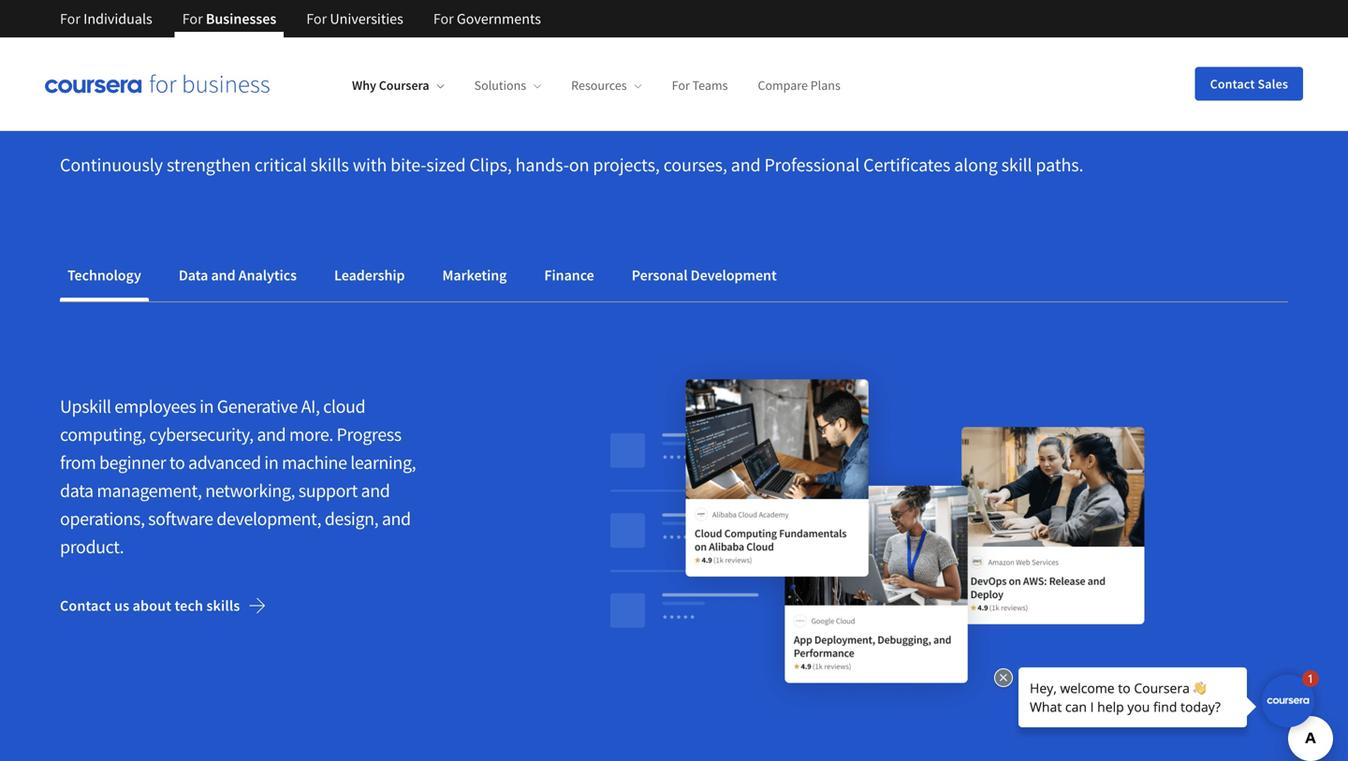 Task type: describe. For each thing, give the bounding box(es) containing it.
for universities
[[307, 9, 404, 28]]

skills inside contact us about tech skills link
[[206, 597, 240, 615]]

coursera
[[379, 77, 430, 94]]

develop in-demand skills
[[60, 79, 503, 131]]

on
[[569, 153, 590, 177]]

in-
[[212, 79, 259, 131]]

continuously strengthen critical skills with bite-sized clips, hands-on projects, courses, and professional certificates along skill paths.
[[60, 153, 1084, 177]]

marketing
[[443, 266, 507, 285]]

leadership
[[334, 266, 405, 285]]

finance
[[545, 266, 595, 285]]

compare
[[758, 77, 808, 94]]

compare plans link
[[758, 77, 841, 94]]

for businesses
[[182, 9, 277, 28]]

for teams
[[672, 77, 728, 94]]

ai,
[[301, 395, 320, 418]]

solutions link
[[475, 77, 542, 94]]

for for businesses
[[182, 9, 203, 28]]

technology button
[[60, 253, 149, 298]]

operations,
[[60, 507, 145, 531]]

with
[[353, 153, 387, 177]]

personal development button
[[625, 253, 785, 298]]

0 vertical spatial in
[[200, 395, 214, 418]]

us
[[114, 597, 130, 615]]

networking,
[[205, 479, 295, 503]]

skills for demand
[[413, 79, 503, 131]]

skills for critical
[[311, 153, 349, 177]]

about
[[133, 597, 172, 615]]

compare plans
[[758, 77, 841, 94]]

critical
[[255, 153, 307, 177]]

for teams link
[[672, 77, 728, 94]]

development
[[691, 266, 777, 285]]

technology
[[67, 266, 141, 285]]

why coursera link
[[352, 77, 445, 94]]

continuously
[[60, 153, 163, 177]]

data and analytics button
[[171, 253, 304, 298]]

machine
[[282, 451, 347, 474]]

and right "design,"
[[382, 507, 411, 531]]

learning,
[[351, 451, 416, 474]]

from
[[60, 451, 96, 474]]

data and analytics
[[179, 266, 297, 285]]

businesses
[[206, 9, 277, 28]]

advanced
[[188, 451, 261, 474]]

computing,
[[60, 423, 146, 446]]

resources link
[[572, 77, 642, 94]]

personal development
[[632, 266, 777, 285]]

coursera for business image
[[45, 74, 270, 93]]

individuals
[[83, 9, 152, 28]]



Task type: locate. For each thing, give the bounding box(es) containing it.
and right courses,
[[731, 153, 761, 177]]

and inside button
[[211, 266, 236, 285]]

contact for contact sales
[[1211, 75, 1256, 92]]

plans
[[811, 77, 841, 94]]

and down generative
[[257, 423, 286, 446]]

for for individuals
[[60, 9, 80, 28]]

for for governments
[[434, 9, 454, 28]]

content computer science image image
[[512, 348, 1244, 722]]

skills
[[413, 79, 503, 131], [311, 153, 349, 177], [206, 597, 240, 615]]

why coursera
[[352, 77, 430, 94]]

bite-
[[391, 153, 427, 177]]

product.
[[60, 535, 124, 559]]

for individuals
[[60, 9, 152, 28]]

1 vertical spatial in
[[264, 451, 279, 474]]

universities
[[330, 9, 404, 28]]

leadership button
[[327, 253, 413, 298]]

paths.
[[1036, 153, 1084, 177]]

tech
[[175, 597, 203, 615]]

clips,
[[470, 153, 512, 177]]

1 horizontal spatial skills
[[311, 153, 349, 177]]

banner navigation
[[45, 0, 556, 37]]

generative
[[217, 395, 298, 418]]

sales
[[1259, 75, 1289, 92]]

marketing button
[[435, 253, 515, 298]]

for left the individuals
[[60, 9, 80, 28]]

1 vertical spatial skills
[[311, 153, 349, 177]]

management,
[[97, 479, 202, 503]]

along
[[955, 153, 998, 177]]

to
[[169, 451, 185, 474]]

analytics
[[239, 266, 297, 285]]

contact left us
[[60, 597, 111, 615]]

contact us about tech skills
[[60, 597, 240, 615]]

2 vertical spatial skills
[[206, 597, 240, 615]]

strengthen
[[167, 153, 251, 177]]

in up the networking,
[[264, 451, 279, 474]]

design,
[[325, 507, 379, 531]]

0 horizontal spatial contact
[[60, 597, 111, 615]]

skills right tech at the bottom
[[206, 597, 240, 615]]

development,
[[217, 507, 321, 531]]

1 horizontal spatial in
[[264, 451, 279, 474]]

and down learning,
[[361, 479, 390, 503]]

contact for contact us about tech skills
[[60, 597, 111, 615]]

contact sales
[[1211, 75, 1289, 92]]

for for universities
[[307, 9, 327, 28]]

finance button
[[537, 253, 602, 298]]

in up the cybersecurity,
[[200, 395, 214, 418]]

0 vertical spatial contact
[[1211, 75, 1256, 92]]

contact us about tech skills link
[[60, 584, 281, 629]]

contact inside button
[[1211, 75, 1256, 92]]

contact sales button
[[1196, 67, 1304, 101]]

solutions
[[475, 77, 527, 94]]

and
[[731, 153, 761, 177], [211, 266, 236, 285], [257, 423, 286, 446], [361, 479, 390, 503], [382, 507, 411, 531]]

personal
[[632, 266, 688, 285]]

certificates
[[864, 153, 951, 177]]

more.
[[289, 423, 333, 446]]

beginner
[[99, 451, 166, 474]]

governments
[[457, 9, 541, 28]]

upskill
[[60, 395, 111, 418]]

projects,
[[593, 153, 660, 177]]

1 horizontal spatial contact
[[1211, 75, 1256, 92]]

skill
[[1002, 153, 1033, 177]]

cybersecurity,
[[149, 423, 254, 446]]

for governments
[[434, 9, 541, 28]]

0 horizontal spatial in
[[200, 395, 214, 418]]

why
[[352, 77, 377, 94]]

resources
[[572, 77, 627, 94]]

skills up the sized on the left
[[413, 79, 503, 131]]

data
[[179, 266, 208, 285]]

cloud
[[323, 395, 366, 418]]

0 horizontal spatial skills
[[206, 597, 240, 615]]

contact
[[1211, 75, 1256, 92], [60, 597, 111, 615]]

1 vertical spatial contact
[[60, 597, 111, 615]]

progress
[[337, 423, 402, 446]]

0 vertical spatial skills
[[413, 79, 503, 131]]

courses,
[[664, 153, 728, 177]]

professional
[[765, 153, 860, 177]]

demand
[[259, 79, 405, 131]]

skills left with
[[311, 153, 349, 177]]

teams
[[693, 77, 728, 94]]

for left universities
[[307, 9, 327, 28]]

for left governments
[[434, 9, 454, 28]]

in
[[200, 395, 214, 418], [264, 451, 279, 474]]

sized
[[427, 153, 466, 177]]

contact left sales
[[1211, 75, 1256, 92]]

software
[[148, 507, 213, 531]]

for left 'teams'
[[672, 77, 690, 94]]

for left businesses
[[182, 9, 203, 28]]

develop
[[60, 79, 204, 131]]

2 horizontal spatial skills
[[413, 79, 503, 131]]

and right data
[[211, 266, 236, 285]]

data
[[60, 479, 93, 503]]

upskill employees in generative ai, cloud computing, cybersecurity, and more. progress from beginner to advanced in machine learning, data management, networking, support and operations, software development, design, and product.
[[60, 395, 416, 559]]

hands-
[[516, 153, 569, 177]]

employees
[[114, 395, 196, 418]]

support
[[299, 479, 358, 503]]

content tabs tab list
[[60, 253, 1289, 302]]

for
[[60, 9, 80, 28], [182, 9, 203, 28], [307, 9, 327, 28], [434, 9, 454, 28], [672, 77, 690, 94]]



Task type: vqa. For each thing, say whether or not it's contained in the screenshot.
your inside Welcome and meet your instructors
no



